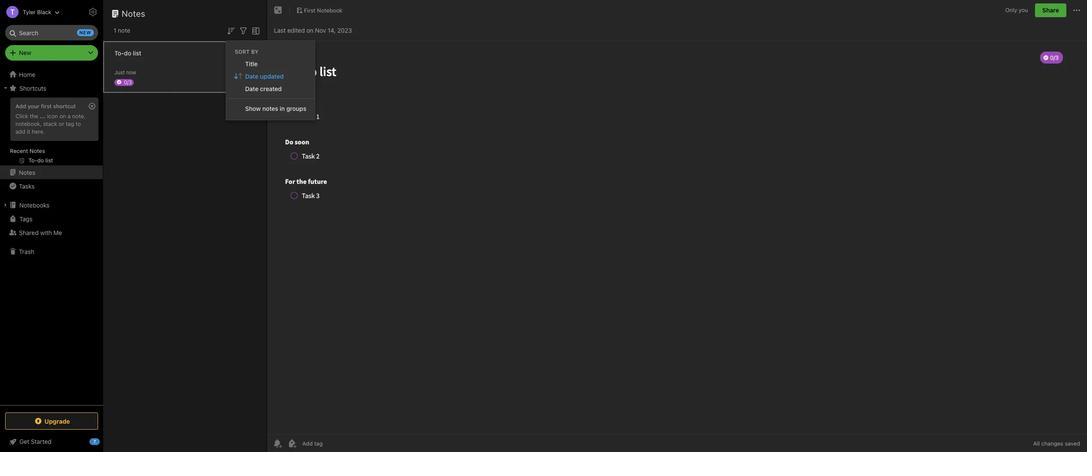 Task type: vqa. For each thing, say whether or not it's contained in the screenshot.
20,
no



Task type: locate. For each thing, give the bounding box(es) containing it.
Sort options field
[[226, 25, 236, 36]]

7
[[93, 439, 96, 445]]

you
[[1019, 7, 1029, 13]]

started
[[31, 438, 51, 446]]

date down title
[[245, 73, 259, 80]]

click the ...
[[15, 113, 46, 120]]

now
[[126, 69, 136, 76]]

notes
[[262, 105, 278, 112]]

trash link
[[0, 245, 103, 259]]

to
[[76, 120, 81, 127]]

1 horizontal spatial on
[[307, 26, 314, 34]]

note window element
[[267, 0, 1088, 453]]

tyler black
[[23, 8, 51, 15]]

trash
[[19, 248, 34, 255]]

only
[[1006, 7, 1018, 13]]

shared with me link
[[0, 226, 103, 240]]

get started
[[19, 438, 51, 446]]

add
[[15, 128, 25, 135]]

icon on a note, notebook, stack or tag to add it here.
[[15, 113, 85, 135]]

in
[[280, 105, 285, 112]]

show notes in groups
[[245, 105, 307, 112]]

new
[[19, 49, 31, 56]]

notebook
[[317, 7, 343, 14]]

stack
[[43, 120, 57, 127]]

by
[[251, 49, 259, 55]]

0 horizontal spatial on
[[60, 113, 66, 120]]

a
[[68, 113, 71, 120]]

just now
[[114, 69, 136, 76]]

it
[[27, 128, 30, 135]]

first
[[41, 103, 52, 110]]

notes right recent
[[30, 148, 45, 154]]

notes
[[122, 9, 145, 19], [30, 148, 45, 154], [19, 169, 35, 176]]

do
[[124, 49, 131, 57]]

1
[[114, 27, 116, 34]]

2 vertical spatial notes
[[19, 169, 35, 176]]

group
[[0, 95, 103, 169]]

me
[[53, 229, 62, 236]]

new
[[79, 30, 91, 35]]

date down date updated on the left of the page
[[245, 85, 259, 92]]

on
[[307, 26, 314, 34], [60, 113, 66, 120]]

new button
[[5, 45, 98, 61]]

first notebook
[[304, 7, 343, 14]]

shared with me
[[19, 229, 62, 236]]

nov
[[315, 26, 326, 34]]

title
[[245, 60, 258, 67]]

to-do list
[[114, 49, 141, 57]]

note
[[118, 27, 130, 34]]

on inside icon on a note, notebook, stack or tag to add it here.
[[60, 113, 66, 120]]

2023
[[338, 26, 352, 34]]

date updated link
[[226, 70, 315, 83]]

last edited on nov 14, 2023
[[274, 26, 352, 34]]

sort
[[235, 49, 250, 55]]

1 date from the top
[[245, 73, 259, 80]]

shared
[[19, 229, 39, 236]]

1 vertical spatial date
[[245, 85, 259, 92]]

all changes saved
[[1034, 441, 1081, 447]]

2 date from the top
[[245, 85, 259, 92]]

settings image
[[88, 7, 98, 17]]

on left a
[[60, 113, 66, 120]]

tree
[[0, 68, 103, 405]]

1 vertical spatial notes
[[30, 148, 45, 154]]

0/3
[[124, 79, 132, 85]]

notebook,
[[15, 120, 42, 127]]

first notebook button
[[293, 4, 346, 16]]

date for date updated
[[245, 73, 259, 80]]

share button
[[1036, 3, 1067, 17]]

0 vertical spatial on
[[307, 26, 314, 34]]

show notes in groups link
[[226, 102, 315, 115]]

tooltip
[[208, 5, 254, 22]]

date inside 'link'
[[245, 85, 259, 92]]

notes up tasks
[[19, 169, 35, 176]]

tasks button
[[0, 179, 103, 193]]

the
[[30, 113, 38, 120]]

show
[[245, 105, 261, 112]]

1 vertical spatial on
[[60, 113, 66, 120]]

0 vertical spatial date
[[245, 73, 259, 80]]

on left nov on the top of the page
[[307, 26, 314, 34]]

click to collapse image
[[100, 437, 106, 447]]

notes up the note
[[122, 9, 145, 19]]

recent notes
[[10, 148, 45, 154]]

upgrade
[[44, 418, 70, 425]]

date for date created
[[245, 85, 259, 92]]

View options field
[[249, 25, 261, 36]]

date
[[245, 73, 259, 80], [245, 85, 259, 92]]

recent
[[10, 148, 28, 154]]

add tag image
[[287, 439, 297, 449]]

add filters image
[[238, 26, 249, 36]]

tags button
[[0, 212, 103, 226]]



Task type: describe. For each thing, give the bounding box(es) containing it.
on inside note window element
[[307, 26, 314, 34]]

group containing add your first shortcut
[[0, 95, 103, 169]]

edited
[[287, 26, 305, 34]]

Add filters field
[[238, 25, 249, 36]]

...
[[40, 113, 46, 120]]

Note Editor text field
[[267, 41, 1088, 435]]

shortcuts button
[[0, 81, 103, 95]]

changes
[[1042, 441, 1064, 447]]

add a reminder image
[[272, 439, 283, 449]]

home link
[[0, 68, 103, 81]]

notebooks link
[[0, 198, 103, 212]]

date created
[[245, 85, 282, 92]]

all
[[1034, 441, 1040, 447]]

tag
[[66, 120, 74, 127]]

0 vertical spatial notes
[[122, 9, 145, 19]]

sort by
[[235, 49, 259, 55]]

Search text field
[[11, 25, 92, 40]]

list
[[133, 49, 141, 57]]

tyler
[[23, 8, 36, 15]]

with
[[40, 229, 52, 236]]

Help and Learning task checklist field
[[0, 435, 103, 449]]

only you
[[1006, 7, 1029, 13]]

add your first shortcut
[[15, 103, 76, 110]]

note,
[[72, 113, 85, 120]]

tags
[[19, 215, 32, 223]]

date created link
[[226, 83, 315, 95]]

title link
[[226, 58, 315, 70]]

to-
[[114, 49, 124, 57]]

your
[[28, 103, 40, 110]]

More actions field
[[1072, 3, 1082, 17]]

notes inside group
[[30, 148, 45, 154]]

expand notebooks image
[[2, 202, 9, 209]]

1 note
[[114, 27, 130, 34]]

groups
[[287, 105, 307, 112]]

updated
[[260, 73, 284, 80]]

dropdown list menu
[[226, 58, 315, 115]]

more actions image
[[1072, 5, 1082, 15]]

tree containing home
[[0, 68, 103, 405]]

icon
[[47, 113, 58, 120]]

home
[[19, 71, 35, 78]]

last
[[274, 26, 286, 34]]

upgrade button
[[5, 413, 98, 430]]

tasks
[[19, 183, 35, 190]]

saved
[[1065, 441, 1081, 447]]

here.
[[32, 128, 45, 135]]

expand note image
[[273, 5, 284, 15]]

Add tag field
[[302, 440, 366, 448]]

notes inside notes link
[[19, 169, 35, 176]]

share
[[1043, 6, 1060, 14]]

shortcut
[[53, 103, 76, 110]]

new search field
[[11, 25, 94, 40]]

date updated
[[245, 73, 284, 80]]

created
[[260, 85, 282, 92]]

Account field
[[0, 3, 60, 21]]

first
[[304, 7, 316, 14]]

black
[[37, 8, 51, 15]]

just
[[114, 69, 125, 76]]

add
[[15, 103, 26, 110]]

14,
[[328, 26, 336, 34]]

or
[[59, 120, 64, 127]]

notebooks
[[19, 202, 50, 209]]

notes link
[[0, 166, 103, 179]]

click
[[15, 113, 28, 120]]

get
[[19, 438, 29, 446]]

shortcuts
[[19, 85, 46, 92]]



